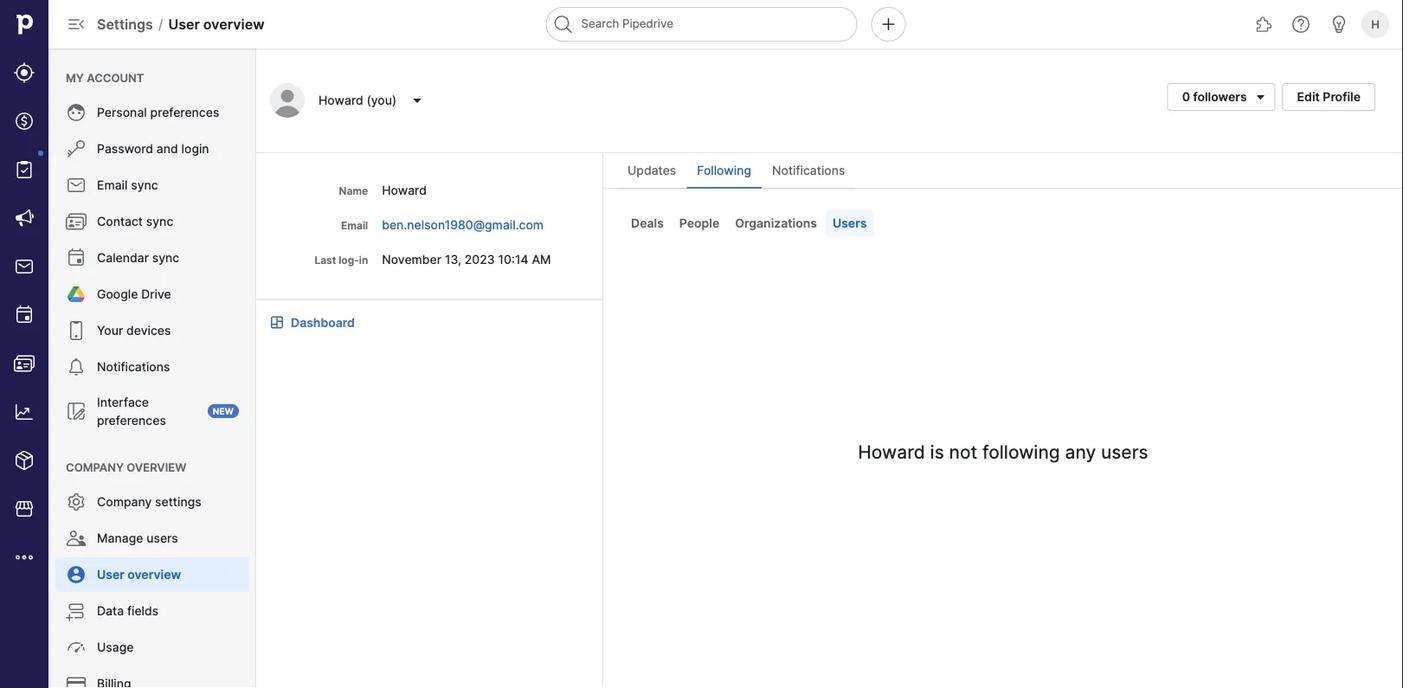Task type: locate. For each thing, give the bounding box(es) containing it.
howard
[[319, 93, 363, 108], [382, 183, 427, 197], [858, 441, 925, 463]]

8 color undefined image from the top
[[66, 601, 87, 622]]

howard right name at the top left of page
[[382, 183, 427, 197]]

1 horizontal spatial user
[[168, 16, 200, 32]]

password and login
[[97, 142, 209, 156]]

color undefined image for company settings
[[66, 492, 87, 513]]

deals image
[[14, 111, 35, 132]]

7 color undefined image from the top
[[66, 492, 87, 513]]

overview
[[203, 16, 265, 32], [127, 461, 186, 474], [128, 567, 181, 582]]

color undefined image for interface preferences
[[66, 401, 87, 422]]

color undefined image for data fields
[[66, 601, 87, 622]]

howard is not following any users
[[858, 441, 1149, 463]]

company inside company settings link
[[97, 495, 152, 509]]

color primary image
[[1251, 90, 1271, 104]]

menu toggle image
[[66, 14, 87, 35]]

sync down email sync link
[[146, 214, 173, 229]]

1 vertical spatial preferences
[[97, 413, 166, 428]]

color undefined image inside data fields link
[[66, 601, 87, 622]]

november 13, 2023 10:14 am
[[382, 252, 551, 267]]

sales assistant image
[[1329, 14, 1350, 35]]

leads image
[[14, 62, 35, 83]]

2 color undefined image from the top
[[66, 211, 87, 232]]

deals
[[631, 216, 664, 231]]

0 horizontal spatial howard
[[319, 93, 363, 108]]

overview inside menu item
[[128, 567, 181, 582]]

0 followers
[[1182, 90, 1247, 104]]

color undefined image
[[66, 139, 87, 159], [14, 159, 35, 180], [66, 175, 87, 196], [66, 284, 87, 305], [66, 528, 87, 549], [66, 564, 87, 585], [66, 637, 87, 658], [66, 674, 87, 688]]

0 vertical spatial user
[[168, 16, 200, 32]]

color undefined image for calendar sync
[[66, 248, 87, 268]]

color undefined image left 'interface'
[[66, 401, 87, 422]]

1 horizontal spatial users
[[1101, 441, 1149, 463]]

0 vertical spatial sync
[[131, 178, 158, 193]]

notifications
[[772, 163, 845, 178], [97, 360, 170, 374]]

fields
[[127, 604, 159, 619]]

preferences
[[150, 105, 219, 120], [97, 413, 166, 428]]

color undefined image right more icon
[[66, 564, 87, 585]]

sales inbox image
[[14, 256, 35, 277]]

color undefined image for usage
[[66, 637, 87, 658]]

email inside menu
[[97, 178, 128, 193]]

2 horizontal spatial howard
[[858, 441, 925, 463]]

1 vertical spatial users
[[147, 531, 178, 546]]

1 horizontal spatial notifications
[[772, 163, 845, 178]]

5 color undefined image from the top
[[66, 357, 87, 377]]

(you)
[[367, 93, 397, 108]]

color undefined image left usage
[[66, 637, 87, 658]]

data fields link
[[55, 594, 249, 629]]

email for email sync
[[97, 178, 128, 193]]

2 vertical spatial overview
[[128, 567, 181, 582]]

color undefined image inside google drive link
[[66, 284, 87, 305]]

1 vertical spatial overview
[[127, 461, 186, 474]]

color undefined image inside personal preferences link
[[66, 102, 87, 123]]

color undefined image inside company settings link
[[66, 492, 87, 513]]

color undefined image left the manage
[[66, 528, 87, 549]]

sync
[[131, 178, 158, 193], [146, 214, 173, 229], [152, 251, 179, 265]]

users
[[1101, 441, 1149, 463], [147, 531, 178, 546]]

people button
[[673, 210, 727, 237]]

login
[[181, 142, 209, 156]]

email down name at the top left of page
[[341, 219, 368, 232]]

user right /
[[168, 16, 200, 32]]

color undefined image inside notifications link
[[66, 357, 87, 377]]

color undefined image down my
[[66, 102, 87, 123]]

0 vertical spatial howard
[[319, 93, 363, 108]]

color undefined image inside email sync link
[[66, 175, 87, 196]]

color undefined image for user overview
[[66, 564, 87, 585]]

0 vertical spatial notifications
[[772, 163, 845, 178]]

/
[[158, 16, 163, 32]]

howard for howard (you)
[[319, 93, 363, 108]]

color undefined image inside contact sync link
[[66, 211, 87, 232]]

1 color undefined image from the top
[[66, 102, 87, 123]]

google
[[97, 287, 138, 302]]

in
[[359, 254, 368, 267]]

users
[[833, 216, 867, 231]]

color undefined image left password
[[66, 139, 87, 159]]

deals button
[[624, 210, 671, 237]]

menu
[[0, 0, 48, 688], [48, 48, 256, 688]]

color undefined image left data
[[66, 601, 87, 622]]

notifications up organizations
[[772, 163, 845, 178]]

account
[[87, 71, 144, 84]]

color undefined image inside calendar sync "link"
[[66, 248, 87, 268]]

personal preferences link
[[55, 95, 249, 130]]

6 color undefined image from the top
[[66, 401, 87, 422]]

sync up contact sync link
[[131, 178, 158, 193]]

color undefined image for notifications
[[66, 357, 87, 377]]

company for company overview
[[66, 461, 124, 474]]

dashboard link
[[291, 313, 355, 332]]

color undefined image left calendar
[[66, 248, 87, 268]]

1 vertical spatial sync
[[146, 214, 173, 229]]

color undefined image down usage link at left
[[66, 674, 87, 688]]

1 horizontal spatial email
[[341, 219, 368, 232]]

color undefined image left email sync
[[66, 175, 87, 196]]

preferences down 'interface'
[[97, 413, 166, 428]]

1 vertical spatial user
[[97, 567, 124, 582]]

color undefined image up campaigns icon in the left of the page
[[14, 159, 35, 180]]

color undefined image inside usage link
[[66, 637, 87, 658]]

company down company overview
[[97, 495, 152, 509]]

0 vertical spatial preferences
[[150, 105, 219, 120]]

email for email
[[341, 219, 368, 232]]

usage
[[97, 640, 134, 655]]

0 vertical spatial company
[[66, 461, 124, 474]]

people
[[679, 216, 720, 231]]

1 vertical spatial notifications
[[97, 360, 170, 374]]

user
[[168, 16, 200, 32], [97, 567, 124, 582]]

users right any
[[1101, 441, 1149, 463]]

interface preferences
[[97, 395, 166, 428]]

email
[[97, 178, 128, 193], [341, 219, 368, 232]]

quick add image
[[878, 14, 899, 35]]

new
[[213, 406, 234, 416]]

notifications down your devices
[[97, 360, 170, 374]]

2023
[[465, 252, 495, 267]]

sync for calendar sync
[[152, 251, 179, 265]]

howard left is
[[858, 441, 925, 463]]

0 vertical spatial email
[[97, 178, 128, 193]]

edit profile
[[1297, 90, 1361, 104]]

color undefined image right marketplace 'icon'
[[66, 492, 87, 513]]

sync inside "link"
[[152, 251, 179, 265]]

company up company settings
[[66, 461, 124, 474]]

preferences up login
[[150, 105, 219, 120]]

2 vertical spatial howard
[[858, 441, 925, 463]]

sync up drive
[[152, 251, 179, 265]]

user up data
[[97, 567, 124, 582]]

1 vertical spatial company
[[97, 495, 152, 509]]

color undefined image left your
[[66, 320, 87, 341]]

updates
[[628, 163, 676, 178]]

settings / user overview
[[97, 16, 265, 32]]

color undefined image left google
[[66, 284, 87, 305]]

company settings link
[[55, 485, 249, 519]]

4 color undefined image from the top
[[66, 320, 87, 341]]

howard left "(you)"
[[319, 93, 363, 108]]

email up contact
[[97, 178, 128, 193]]

followers
[[1193, 90, 1247, 104]]

color undefined image inside user overview link
[[66, 564, 87, 585]]

quick help image
[[1291, 14, 1312, 35]]

campaigns image
[[14, 208, 35, 229]]

password
[[97, 142, 153, 156]]

overview down manage users 'link'
[[128, 567, 181, 582]]

color undefined image inside the password and login link
[[66, 139, 87, 159]]

Search Pipedrive field
[[546, 7, 858, 42]]

2 vertical spatial sync
[[152, 251, 179, 265]]

0
[[1182, 90, 1190, 104]]

edit profile button
[[1283, 83, 1376, 111]]

last
[[315, 254, 336, 267]]

your devices link
[[55, 313, 249, 348]]

calendar
[[97, 251, 149, 265]]

1 vertical spatial howard
[[382, 183, 427, 197]]

1 vertical spatial email
[[341, 219, 368, 232]]

home image
[[11, 11, 37, 37]]

howard for howard
[[382, 183, 427, 197]]

users down company settings link
[[147, 531, 178, 546]]

contact sync
[[97, 214, 173, 229]]

ben.nelson1980@gmail.com link
[[382, 217, 547, 232]]

log-
[[339, 254, 359, 267]]

email sync
[[97, 178, 158, 193]]

and
[[157, 142, 178, 156]]

personal
[[97, 105, 147, 120]]

your devices
[[97, 323, 171, 338]]

color undefined image
[[66, 102, 87, 123], [66, 211, 87, 232], [66, 248, 87, 268], [66, 320, 87, 341], [66, 357, 87, 377], [66, 401, 87, 422], [66, 492, 87, 513], [66, 601, 87, 622]]

color undefined image inside your devices link
[[66, 320, 87, 341]]

edit
[[1297, 90, 1320, 104]]

0 horizontal spatial email
[[97, 178, 128, 193]]

color undefined image inside manage users 'link'
[[66, 528, 87, 549]]

color undefined image left contact
[[66, 211, 87, 232]]

color undefined image for contact sync
[[66, 211, 87, 232]]

0 horizontal spatial users
[[147, 531, 178, 546]]

following
[[983, 441, 1060, 463]]

contact
[[97, 214, 143, 229]]

company
[[66, 461, 124, 474], [97, 495, 152, 509]]

overview right /
[[203, 16, 265, 32]]

0 horizontal spatial user
[[97, 567, 124, 582]]

0 followers button
[[1168, 83, 1276, 111]]

1 horizontal spatial howard
[[382, 183, 427, 197]]

overview up company settings link
[[127, 461, 186, 474]]

user overview menu item
[[48, 558, 256, 592]]

data
[[97, 604, 124, 619]]

color undefined image right contacts icon
[[66, 357, 87, 377]]

0 horizontal spatial notifications
[[97, 360, 170, 374]]

select user image
[[407, 93, 428, 107]]

3 color undefined image from the top
[[66, 248, 87, 268]]



Task type: vqa. For each thing, say whether or not it's contained in the screenshot.
10:14
yes



Task type: describe. For each thing, give the bounding box(es) containing it.
dashboard
[[291, 315, 355, 330]]

company overview
[[66, 461, 186, 474]]

manage users link
[[55, 521, 249, 556]]

devices
[[126, 323, 171, 338]]

is
[[930, 441, 944, 463]]

13,
[[445, 252, 461, 267]]

user overview link
[[55, 558, 249, 592]]

color link image
[[270, 316, 284, 329]]

data fields
[[97, 604, 159, 619]]

any
[[1065, 441, 1096, 463]]

color undefined image for your devices
[[66, 320, 87, 341]]

google drive link
[[55, 277, 249, 312]]

users button
[[826, 210, 874, 237]]

notifications link
[[55, 350, 249, 384]]

am
[[532, 252, 551, 267]]

overview for user overview
[[128, 567, 181, 582]]

november
[[382, 252, 442, 267]]

overview for company overview
[[127, 461, 186, 474]]

email sync link
[[55, 168, 249, 203]]

your
[[97, 323, 123, 338]]

color undefined image for google drive
[[66, 284, 87, 305]]

following
[[697, 163, 751, 178]]

my account
[[66, 71, 144, 84]]

more image
[[14, 547, 35, 568]]

color undefined image for personal preferences
[[66, 102, 87, 123]]

user inside menu item
[[97, 567, 124, 582]]

10:14
[[498, 252, 529, 267]]

0 vertical spatial overview
[[203, 16, 265, 32]]

notifications inside menu
[[97, 360, 170, 374]]

profile
[[1323, 90, 1361, 104]]

activities image
[[14, 305, 35, 326]]

organizations
[[735, 216, 817, 231]]

google drive
[[97, 287, 171, 302]]

insights image
[[14, 402, 35, 422]]

last log-in
[[315, 254, 368, 267]]

ben.nelson1980@gmail.com
[[382, 217, 544, 232]]

howard (you)
[[319, 93, 397, 108]]

interface
[[97, 395, 149, 409]]

contacts image
[[14, 353, 35, 374]]

sync for contact sync
[[146, 214, 173, 229]]

my
[[66, 71, 84, 84]]

settings
[[155, 495, 201, 509]]

color undefined image for manage users
[[66, 528, 87, 549]]

products image
[[14, 450, 35, 471]]

marketplace image
[[14, 499, 35, 519]]

preferences for interface
[[97, 413, 166, 428]]

company for company settings
[[97, 495, 152, 509]]

usage link
[[55, 630, 249, 665]]

preferences for personal
[[150, 105, 219, 120]]

company settings
[[97, 495, 201, 509]]

password and login link
[[55, 132, 249, 166]]

h
[[1371, 17, 1380, 31]]

color undefined image for password and login
[[66, 139, 87, 159]]

sync for email sync
[[131, 178, 158, 193]]

menu containing personal preferences
[[48, 48, 256, 688]]

calendar sync
[[97, 251, 179, 265]]

user overview
[[97, 567, 181, 582]]

h button
[[1358, 7, 1393, 42]]

organizations button
[[728, 210, 824, 237]]

not
[[949, 441, 978, 463]]

manage
[[97, 531, 143, 546]]

calendar sync link
[[55, 241, 249, 275]]

personal preferences
[[97, 105, 219, 120]]

contact sync link
[[55, 204, 249, 239]]

drive
[[141, 287, 171, 302]]

settings
[[97, 16, 153, 32]]

color undefined image for email sync
[[66, 175, 87, 196]]

howard for howard is not following any users
[[858, 441, 925, 463]]

manage users
[[97, 531, 178, 546]]

name
[[339, 185, 368, 197]]

0 vertical spatial users
[[1101, 441, 1149, 463]]

users inside manage users 'link'
[[147, 531, 178, 546]]



